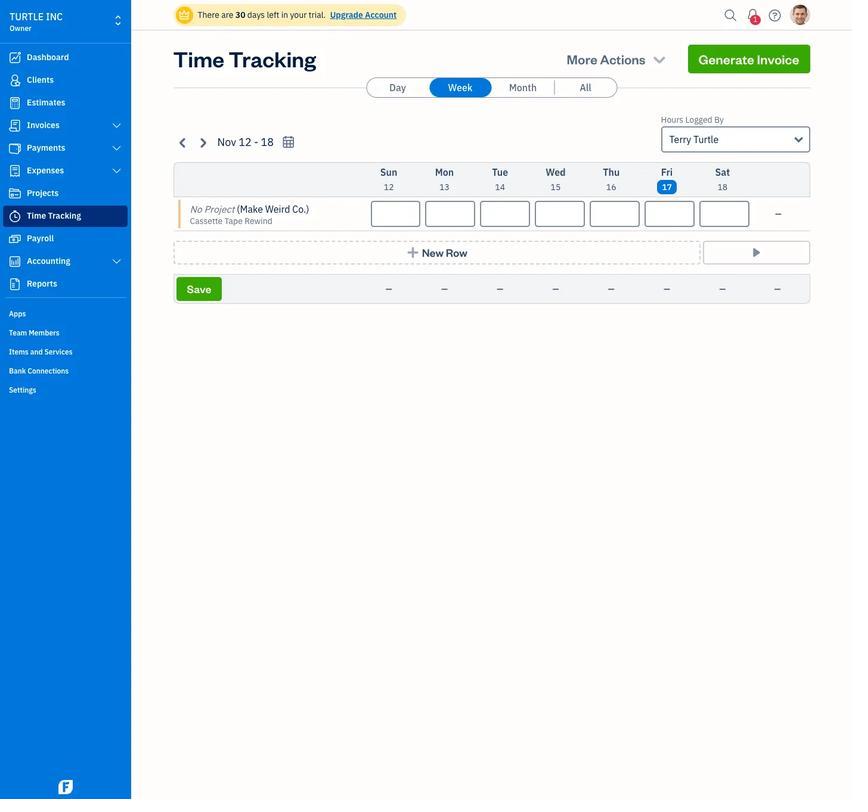 Task type: describe. For each thing, give the bounding box(es) containing it.
save button
[[176, 277, 222, 301]]

team
[[9, 329, 27, 337]]

report image
[[8, 278, 22, 290]]

16
[[606, 182, 616, 193]]

4 duration text field from the left
[[699, 201, 749, 227]]

fri 17
[[661, 166, 673, 193]]

2 duration text field from the left
[[425, 201, 475, 227]]

30
[[235, 10, 245, 20]]

1
[[753, 15, 758, 24]]

team members link
[[3, 324, 128, 342]]

time tracking link
[[3, 206, 128, 227]]

there
[[198, 10, 219, 20]]

settings link
[[3, 381, 128, 399]]

go to help image
[[765, 6, 784, 24]]

1 duration text field from the left
[[535, 201, 585, 227]]

settings
[[9, 386, 36, 395]]

estimates
[[27, 97, 65, 108]]

reports link
[[3, 274, 128, 295]]

week
[[448, 82, 473, 94]]

reports
[[27, 278, 57, 289]]

0 vertical spatial 18
[[261, 135, 274, 149]]

day
[[389, 82, 406, 94]]

0 vertical spatial tracking
[[229, 45, 316, 73]]

more
[[567, 51, 597, 67]]

next week image
[[196, 136, 210, 149]]

week link
[[429, 78, 491, 97]]

sun
[[380, 166, 397, 178]]

13
[[439, 182, 449, 193]]

are
[[221, 10, 233, 20]]

items and services
[[9, 348, 73, 357]]

tracking inside 'link'
[[48, 210, 81, 221]]

trial.
[[309, 10, 326, 20]]

mon 13
[[435, 166, 454, 193]]

chevron large down image for accounting
[[111, 257, 122, 267]]

month
[[509, 82, 537, 94]]

2 duration text field from the left
[[590, 201, 640, 227]]

items
[[9, 348, 29, 357]]

invoices link
[[3, 115, 128, 137]]

no
[[190, 203, 202, 215]]

left
[[267, 10, 279, 20]]

tape
[[225, 216, 243, 227]]

(
[[237, 203, 240, 215]]

time tracking inside 'link'
[[27, 210, 81, 221]]

freshbooks image
[[56, 781, 75, 795]]

wed
[[546, 166, 566, 178]]

14
[[495, 182, 505, 193]]

tue
[[492, 166, 508, 178]]

members
[[29, 329, 60, 337]]

more actions button
[[556, 45, 678, 73]]

upgrade account link
[[328, 10, 397, 20]]

chevron large down image for invoices
[[111, 121, 122, 131]]

team members
[[9, 329, 60, 337]]

generate invoice button
[[688, 45, 810, 73]]

payroll
[[27, 233, 54, 244]]

turtle
[[10, 11, 44, 23]]

terry turtle
[[669, 134, 719, 145]]

new
[[422, 246, 444, 259]]

1 horizontal spatial time
[[173, 45, 224, 73]]

0 vertical spatial time tracking
[[173, 45, 316, 73]]

fri
[[661, 166, 673, 178]]

projects
[[27, 188, 59, 199]]

-
[[254, 135, 258, 149]]

start timer image
[[750, 247, 763, 259]]

day link
[[367, 78, 429, 97]]

cassette
[[190, 216, 223, 227]]

turtle inc owner
[[10, 11, 63, 33]]

payments
[[27, 143, 65, 153]]

your
[[290, 10, 307, 20]]

accounting
[[27, 256, 70, 267]]

tue 14
[[492, 166, 508, 193]]

crown image
[[178, 9, 191, 21]]

hours logged by
[[661, 114, 724, 125]]

12 for nov
[[239, 135, 252, 149]]



Task type: locate. For each thing, give the bounding box(es) containing it.
chart image
[[8, 256, 22, 268]]

time inside 'link'
[[27, 210, 46, 221]]

and
[[30, 348, 43, 357]]

generate invoice
[[699, 51, 799, 67]]

main element
[[0, 0, 161, 800]]

projects link
[[3, 183, 128, 205]]

terry turtle button
[[661, 126, 810, 153]]

sun 12
[[380, 166, 397, 193]]

duration text field down 16
[[590, 201, 640, 227]]

expense image
[[8, 165, 22, 177]]

17
[[662, 182, 672, 193]]

invoices
[[27, 120, 60, 131]]

services
[[44, 348, 73, 357]]

new row button
[[173, 241, 700, 265]]

dashboard link
[[3, 47, 128, 69]]

0 vertical spatial chevron large down image
[[111, 166, 122, 176]]

2 horizontal spatial duration text field
[[480, 201, 530, 227]]

nov
[[217, 135, 236, 149]]

chevron large down image
[[111, 121, 122, 131], [111, 144, 122, 153]]

sat 18
[[715, 166, 730, 193]]

timer image
[[8, 210, 22, 222]]

0 horizontal spatial time
[[27, 210, 46, 221]]

0 vertical spatial chevron large down image
[[111, 121, 122, 131]]

duration text field down sun 12
[[371, 201, 421, 227]]

dashboard image
[[8, 52, 22, 64]]

1 vertical spatial 12
[[384, 182, 394, 193]]

by
[[714, 114, 724, 125]]

money image
[[8, 233, 22, 245]]

chevron large down image down estimates link
[[111, 121, 122, 131]]

weird
[[265, 203, 290, 215]]

upgrade
[[330, 10, 363, 20]]

duration text field down 14
[[480, 201, 530, 227]]

1 button
[[743, 3, 762, 27]]

chevrondown image
[[651, 51, 668, 67]]

1 chevron large down image from the top
[[111, 121, 122, 131]]

0 vertical spatial time
[[173, 45, 224, 73]]

Duration text field
[[535, 201, 585, 227], [590, 201, 640, 227], [644, 201, 694, 227], [699, 201, 749, 227]]

1 vertical spatial chevron large down image
[[111, 257, 122, 267]]

tracking down left
[[229, 45, 316, 73]]

0 horizontal spatial 18
[[261, 135, 274, 149]]

12 inside sun 12
[[384, 182, 394, 193]]

choose a date image
[[282, 135, 295, 149]]

tracking down projects link
[[48, 210, 81, 221]]

payments link
[[3, 138, 128, 159]]

1 duration text field from the left
[[371, 201, 421, 227]]

clients
[[27, 75, 54, 85]]

project
[[204, 203, 235, 215]]

owner
[[10, 24, 32, 33]]

plus image
[[406, 247, 420, 259]]

3 duration text field from the left
[[644, 201, 694, 227]]

12 for sun
[[384, 182, 394, 193]]

rewind
[[245, 216, 272, 227]]

dashboard
[[27, 52, 69, 63]]

all
[[580, 82, 591, 94]]

actions
[[600, 51, 646, 67]]

turtle
[[693, 134, 719, 145]]

co.
[[292, 203, 306, 215]]

0 horizontal spatial time tracking
[[27, 210, 81, 221]]

15
[[551, 182, 561, 193]]

time right timer icon
[[27, 210, 46, 221]]

nov 12 - 18
[[217, 135, 274, 149]]

logged
[[685, 114, 712, 125]]

—
[[775, 209, 782, 219], [386, 284, 392, 295], [441, 284, 448, 295], [497, 284, 503, 295], [552, 284, 559, 295], [608, 284, 615, 295], [664, 284, 670, 295], [719, 284, 726, 295], [774, 284, 781, 295]]

duration text field down 15
[[535, 201, 585, 227]]

chevron large down image inside expenses link
[[111, 166, 122, 176]]

account
[[365, 10, 397, 20]]

thu
[[603, 166, 620, 178]]

there are 30 days left in your trial. upgrade account
[[198, 10, 397, 20]]

terry
[[669, 134, 691, 145]]

more actions
[[567, 51, 646, 67]]

18 inside sat 18
[[718, 182, 728, 193]]

1 vertical spatial 18
[[718, 182, 728, 193]]

chevron large down image inside payments "link"
[[111, 144, 122, 153]]

invoice image
[[8, 120, 22, 132]]

wed 15
[[546, 166, 566, 193]]

previous week image
[[176, 136, 190, 149]]

0 horizontal spatial duration text field
[[371, 201, 421, 227]]

chevron large down image inside "invoices" link
[[111, 121, 122, 131]]

12 left "-" on the top of the page
[[239, 135, 252, 149]]

invoice
[[757, 51, 799, 67]]

1 horizontal spatial 18
[[718, 182, 728, 193]]

)
[[306, 203, 309, 215]]

new row
[[422, 246, 467, 259]]

1 vertical spatial chevron large down image
[[111, 144, 122, 153]]

payment image
[[8, 143, 22, 154]]

18 down sat
[[718, 182, 728, 193]]

in
[[281, 10, 288, 20]]

bank connections link
[[3, 362, 128, 380]]

inc
[[46, 11, 63, 23]]

project image
[[8, 188, 22, 200]]

no project ( make weird co. ) cassette tape rewind
[[190, 203, 309, 227]]

month link
[[492, 78, 554, 97]]

2 chevron large down image from the top
[[111, 257, 122, 267]]

payroll link
[[3, 228, 128, 250]]

time tracking
[[173, 45, 316, 73], [27, 210, 81, 221]]

search image
[[721, 6, 740, 24]]

1 vertical spatial time tracking
[[27, 210, 81, 221]]

chevron large down image down payroll link
[[111, 257, 122, 267]]

1 vertical spatial time
[[27, 210, 46, 221]]

thu 16
[[603, 166, 620, 193]]

2 chevron large down image from the top
[[111, 144, 122, 153]]

1 horizontal spatial tracking
[[229, 45, 316, 73]]

chevron large down image up expenses link
[[111, 144, 122, 153]]

days
[[247, 10, 265, 20]]

12
[[239, 135, 252, 149], [384, 182, 394, 193]]

hours
[[661, 114, 683, 125]]

3 duration text field from the left
[[480, 201, 530, 227]]

chevron large down image inside accounting link
[[111, 257, 122, 267]]

1 vertical spatial tracking
[[48, 210, 81, 221]]

bank
[[9, 367, 26, 376]]

all link
[[555, 78, 617, 97]]

18
[[261, 135, 274, 149], [718, 182, 728, 193]]

connections
[[28, 367, 69, 376]]

estimates link
[[3, 92, 128, 114]]

chevron large down image down payments "link"
[[111, 166, 122, 176]]

accounting link
[[3, 251, 128, 272]]

tracking
[[229, 45, 316, 73], [48, 210, 81, 221]]

0 horizontal spatial 12
[[239, 135, 252, 149]]

items and services link
[[3, 343, 128, 361]]

1 horizontal spatial time tracking
[[173, 45, 316, 73]]

0 vertical spatial 12
[[239, 135, 252, 149]]

chevron large down image
[[111, 166, 122, 176], [111, 257, 122, 267]]

time down there
[[173, 45, 224, 73]]

1 chevron large down image from the top
[[111, 166, 122, 176]]

make
[[240, 203, 263, 215]]

18 right "-" on the top of the page
[[261, 135, 274, 149]]

time tracking down projects link
[[27, 210, 81, 221]]

apps link
[[3, 305, 128, 323]]

estimate image
[[8, 97, 22, 109]]

0 horizontal spatial tracking
[[48, 210, 81, 221]]

duration text field down sat 18
[[699, 201, 749, 227]]

mon
[[435, 166, 454, 178]]

client image
[[8, 75, 22, 86]]

duration text field down 17
[[644, 201, 694, 227]]

save
[[187, 282, 211, 296]]

chevron large down image for expenses
[[111, 166, 122, 176]]

Duration text field
[[371, 201, 421, 227], [425, 201, 475, 227], [480, 201, 530, 227]]

expenses link
[[3, 160, 128, 182]]

1 horizontal spatial 12
[[384, 182, 394, 193]]

chevron large down image for payments
[[111, 144, 122, 153]]

12 down sun
[[384, 182, 394, 193]]

duration text field down 13
[[425, 201, 475, 227]]

row
[[446, 246, 467, 259]]

1 horizontal spatial duration text field
[[425, 201, 475, 227]]

clients link
[[3, 70, 128, 91]]

time
[[173, 45, 224, 73], [27, 210, 46, 221]]

time tracking down 30
[[173, 45, 316, 73]]

apps
[[9, 309, 26, 318]]



Task type: vqa. For each thing, say whether or not it's contained in the screenshot.


